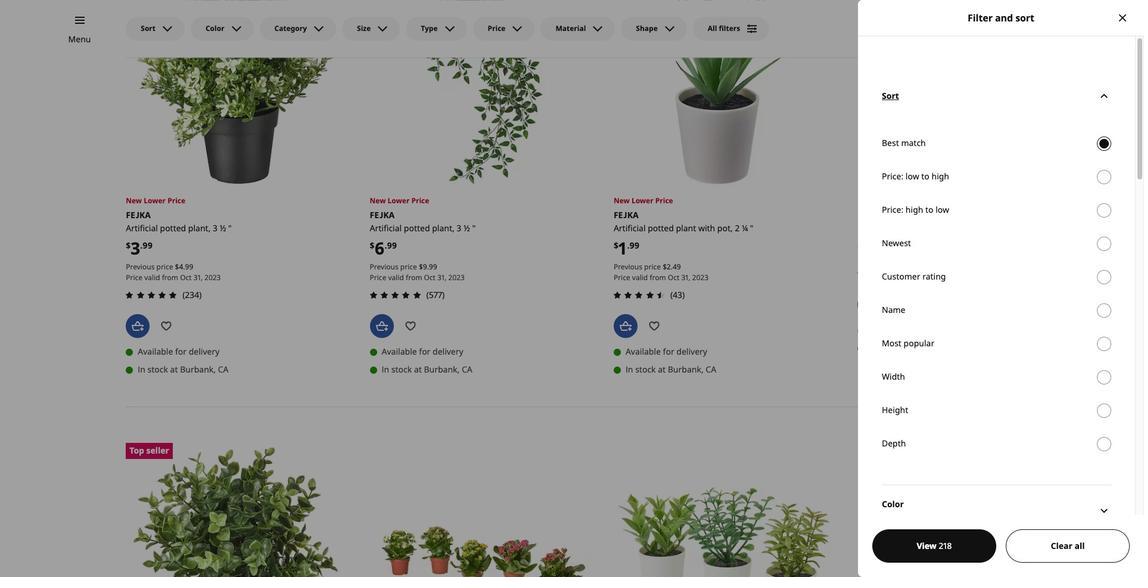 Task type: describe. For each thing, give the bounding box(es) containing it.
newest
[[882, 237, 911, 248]]

material button
[[541, 17, 615, 41]]

delivery for 1
[[677, 346, 708, 357]]

½ for 6
[[464, 222, 470, 234]]

0 horizontal spatial 3
[[131, 237, 140, 259]]

¼
[[742, 222, 748, 234]]

filter
[[968, 11, 993, 24]]

potted for 6
[[404, 222, 430, 234]]

available for 3
[[138, 346, 173, 357]]

to for high
[[922, 170, 930, 182]]

category
[[275, 23, 307, 33]]

available for delivery for 6
[[382, 346, 464, 357]]

pot,
[[718, 222, 733, 234]]

price: high to low
[[882, 204, 950, 215]]

most popular
[[882, 337, 935, 349]]

price inside popup button
[[488, 23, 506, 33]]

. inside new lower price fejka artificial potted plant, 3 ½ " $ 3 . 99
[[140, 239, 143, 251]]

valid for 6
[[388, 272, 404, 283]]

burbank, for 3
[[180, 364, 216, 375]]

size button
[[342, 17, 400, 41]]

$ inside new lower price fejka artificial potted plant, 3 ½ " $ 6 . 99
[[370, 239, 375, 251]]

6
[[375, 237, 385, 259]]

type
[[421, 23, 438, 33]]

previous for 3
[[126, 262, 155, 272]]

99 inside new lower price fejka artificial potted plant, 3 ½ " $ 6 . 99
[[387, 239, 397, 251]]

for for 3
[[175, 346, 187, 357]]

material
[[556, 23, 586, 33]]

sort button
[[882, 70, 1112, 122]]

rating
[[923, 270, 946, 282]]

in for 6
[[382, 364, 389, 375]]

match
[[902, 137, 926, 148]]

sort
[[1016, 11, 1035, 24]]

49
[[673, 262, 681, 272]]

previous price $ 2 . 49 price valid from oct 31, 2023
[[614, 262, 709, 283]]

99 inside "previous price $ 4 . 99 price valid from oct 31, 2023"
[[185, 262, 193, 272]]

delivery for 6
[[433, 346, 464, 357]]

0 vertical spatial high
[[932, 170, 950, 182]]

2023 for 6
[[449, 272, 465, 283]]

shape
[[636, 23, 658, 33]]

218
[[939, 540, 952, 551]]

fejka for 1
[[614, 209, 639, 221]]

$ inside previous price $ 9 . 99 price valid from oct 31, 2023
[[419, 262, 423, 272]]

color button
[[191, 17, 254, 41]]

stock for 3
[[148, 364, 168, 375]]

" inside new lower price fejka artificial potted plant with pot, 2 ¼ " $ 1 . 99
[[750, 222, 754, 234]]

" inside himalayamix potted plant, 4 "
[[917, 222, 921, 234]]

previous price $ 4 . 99 price valid from oct 31, 2023
[[126, 262, 221, 283]]

type button
[[406, 17, 467, 41]]

31, for 6
[[438, 272, 447, 283]]

artificial for 6
[[370, 222, 402, 234]]

previous for 1
[[614, 262, 643, 272]]

new lower price fejka artificial potted plant, 3 ½ " $ 3 . 99
[[126, 195, 232, 259]]

in for 1
[[626, 364, 633, 375]]

potted
[[858, 222, 884, 234]]

price for 3
[[156, 262, 173, 272]]

size
[[357, 23, 371, 33]]

ca for 1
[[706, 364, 717, 375]]

fejka for 3
[[126, 209, 151, 221]]

99 down potted
[[875, 239, 885, 251]]

price inside new lower price fejka artificial potted plant, 3 ½ " $ 6 . 99
[[412, 196, 429, 206]]

price for 6
[[400, 262, 417, 272]]

new for 3
[[126, 195, 142, 206]]

potted for 1
[[648, 222, 674, 234]]

rotate 180 image
[[1097, 89, 1112, 103]]

shape button
[[621, 17, 687, 41]]

new for 6
[[370, 196, 386, 206]]

burbank, for 1
[[668, 364, 704, 375]]

9
[[423, 262, 427, 272]]

artificial for 3
[[126, 222, 158, 234]]

$ inside new lower price fejka artificial potted plant with pot, 2 ¼ " $ 1 . 99
[[614, 239, 619, 251]]

2023 for "
[[693, 272, 709, 283]]

0 vertical spatial low
[[906, 170, 920, 182]]

99 inside new lower price fejka artificial potted plant with pot, 2 ¼ " $ 1 . 99
[[630, 239, 640, 251]]

all
[[1075, 540, 1085, 551]]

(577)
[[427, 289, 445, 301]]

filters
[[719, 23, 740, 33]]

plant
[[676, 222, 696, 234]]

. inside "previous price $ 4 . 99 price valid from oct 31, 2023"
[[183, 262, 185, 272]]

menu button
[[68, 33, 91, 46]]

3 for 6
[[457, 222, 462, 234]]

clear all
[[1051, 540, 1085, 551]]

from for 3
[[162, 272, 178, 283]]

$ down potted
[[858, 239, 863, 251]]

4 for .
[[179, 262, 183, 272]]

sort for sort dropdown button
[[882, 90, 899, 101]]

31, for 3
[[194, 272, 203, 283]]

previous price $ 9 . 99 price valid from oct 31, 2023
[[370, 262, 465, 283]]

in stock at burbank, ca for 3
[[138, 364, 229, 375]]

all filters
[[708, 23, 740, 33]]

compare
[[1008, 23, 1043, 34]]

valid for 3
[[144, 272, 160, 283]]

" inside new lower price fejka artificial potted plant, 3 ½ " $ 6 . 99
[[472, 222, 476, 234]]

lower for 1
[[632, 196, 654, 206]]

new lower price fejka artificial potted plant with pot, 2 ¼ " $ 1 . 99
[[614, 196, 754, 259]]

review: 4.6 out of 5 stars. total reviews: 43 image
[[610, 288, 668, 302]]

plant, for 3
[[188, 222, 211, 234]]

available for delivery for 1
[[626, 346, 708, 357]]

clear all button
[[1006, 529, 1130, 563]]

most
[[882, 337, 902, 349]]

clear
[[1051, 540, 1073, 551]]

sort and filter dialog
[[858, 0, 1144, 577]]

all filters button
[[693, 17, 770, 41]]

stock for 1
[[636, 364, 656, 375]]

for for 6
[[419, 346, 431, 357]]



Task type: locate. For each thing, give the bounding box(es) containing it.
1 vertical spatial low
[[936, 204, 950, 215]]

high down price: low to high
[[906, 204, 924, 215]]

31,
[[194, 272, 203, 283], [438, 272, 447, 283], [682, 272, 691, 283]]

price inside previous price $ 2 . 49 price valid from oct 31, 2023
[[644, 262, 661, 272]]

31, inside previous price $ 9 . 99 price valid from oct 31, 2023
[[438, 272, 447, 283]]

himalayamix
[[858, 209, 917, 221]]

1 horizontal spatial ½
[[464, 222, 470, 234]]

3 potted from the left
[[648, 222, 674, 234]]

fejka inside new lower price fejka artificial potted plant with pot, 2 ¼ " $ 1 . 99
[[614, 209, 639, 221]]

1 plant, from the left
[[188, 222, 211, 234]]

oct for 1
[[668, 272, 680, 283]]

99 right 1
[[630, 239, 640, 251]]

3 available for delivery from the left
[[626, 346, 708, 357]]

0 vertical spatial price:
[[882, 170, 904, 182]]

2 horizontal spatial fejka
[[614, 209, 639, 221]]

stock
[[880, 342, 900, 354], [148, 364, 168, 375], [392, 364, 412, 375], [636, 364, 656, 375]]

best
[[882, 137, 899, 148]]

available for 6
[[382, 346, 417, 357]]

1 horizontal spatial 2023
[[449, 272, 465, 283]]

0 horizontal spatial delivery
[[189, 346, 220, 357]]

to for low
[[926, 204, 934, 215]]

plant, for 6
[[432, 222, 455, 234]]

review: 4.8 out of 5 stars. total reviews: 234 image
[[122, 288, 180, 302]]

1 horizontal spatial price
[[400, 262, 417, 272]]

1 horizontal spatial high
[[932, 170, 950, 182]]

$ inside previous price $ 2 . 49 price valid from oct 31, 2023
[[663, 262, 667, 272]]

$ up previous price $ 2 . 49 price valid from oct 31, 2023
[[614, 239, 619, 251]]

price for 1
[[644, 262, 661, 272]]

price inside previous price $ 9 . 99 price valid from oct 31, 2023
[[370, 272, 387, 283]]

0 horizontal spatial 4
[[179, 262, 183, 272]]

3 oct from the left
[[668, 272, 680, 283]]

2 horizontal spatial available for delivery
[[626, 346, 708, 357]]

1 horizontal spatial oct
[[424, 272, 436, 283]]

0 horizontal spatial plant,
[[188, 222, 211, 234]]

3 for from the left
[[663, 346, 675, 357]]

for down (577)
[[419, 346, 431, 357]]

. up previous price $ 2 . 49 price valid from oct 31, 2023
[[627, 239, 630, 251]]

name
[[882, 304, 906, 315]]

(43)
[[671, 289, 685, 301]]

previous up review: 4.8 out of 5 stars. total reviews: 234 image in the left of the page
[[126, 262, 155, 272]]

review: 4.8 out of 5 stars. total reviews: 577 image
[[366, 288, 424, 302]]

from inside previous price $ 9 . 99 price valid from oct 31, 2023
[[406, 272, 422, 283]]

2 potted from the left
[[404, 222, 430, 234]]

price left 9 at the left top of page
[[400, 262, 417, 272]]

2 horizontal spatial 2023
[[693, 272, 709, 283]]

oct inside previous price $ 2 . 49 price valid from oct 31, 2023
[[668, 272, 680, 283]]

at for 6
[[414, 364, 422, 375]]

potted inside new lower price fejka artificial potted plant, 3 ½ " $ 3 . 99
[[160, 222, 186, 234]]

1 vertical spatial high
[[906, 204, 924, 215]]

3 fejka from the left
[[614, 209, 639, 221]]

all
[[708, 23, 717, 33]]

"
[[228, 222, 232, 234], [472, 222, 476, 234], [750, 222, 754, 234], [917, 222, 921, 234]]

color inside dropdown button
[[882, 498, 904, 510]]

0 horizontal spatial lower
[[144, 195, 166, 206]]

1 valid from the left
[[144, 272, 160, 283]]

price: low to high
[[882, 170, 950, 182]]

0 horizontal spatial potted
[[160, 222, 186, 234]]

2 horizontal spatial from
[[650, 272, 666, 283]]

stock for 6
[[392, 364, 412, 375]]

1 vertical spatial sort
[[882, 90, 899, 101]]

1 price: from the top
[[882, 170, 904, 182]]

2 new from the left
[[370, 196, 386, 206]]

. up previous price $ 9 . 99 price valid from oct 31, 2023
[[385, 239, 387, 251]]

to up price: high to low
[[922, 170, 930, 182]]

2 horizontal spatial new
[[614, 196, 630, 206]]

0 horizontal spatial available for delivery
[[138, 346, 220, 357]]

1
[[619, 237, 627, 259]]

1 horizontal spatial color
[[882, 498, 904, 510]]

lower inside new lower price fejka artificial potted plant, 3 ½ " $ 6 . 99
[[388, 196, 410, 206]]

1 available for delivery from the left
[[138, 346, 220, 357]]

1 horizontal spatial 3
[[213, 222, 218, 234]]

3 price from the left
[[644, 262, 661, 272]]

low down the match
[[906, 170, 920, 182]]

1 horizontal spatial plant,
[[432, 222, 455, 234]]

3 from from the left
[[650, 272, 666, 283]]

from
[[162, 272, 178, 283], [406, 272, 422, 283], [650, 272, 666, 283]]

color button
[[882, 484, 1112, 537]]

99 inside new lower price fejka artificial potted plant, 3 ½ " $ 3 . 99
[[143, 239, 153, 251]]

valid up review: 4.8 out of 5 stars. total reviews: 577 image
[[388, 272, 404, 283]]

2023 for 3
[[205, 272, 221, 283]]

height
[[882, 404, 909, 415]]

plant, up previous price $ 9 . 99 price valid from oct 31, 2023
[[432, 222, 455, 234]]

ca
[[950, 342, 961, 354], [218, 364, 229, 375], [462, 364, 473, 375], [706, 364, 717, 375]]

oct down 9 at the left top of page
[[424, 272, 436, 283]]

3 artificial from the left
[[614, 222, 646, 234]]

½ inside new lower price fejka artificial potted plant, 3 ½ " $ 3 . 99
[[220, 222, 226, 234]]

2023 inside previous price $ 2 . 49 price valid from oct 31, 2023
[[693, 272, 709, 283]]

3 inside new lower price fejka artificial potted plant, 3 ½ " $ 6 . 99
[[457, 222, 462, 234]]

burbank,
[[912, 342, 948, 354], [180, 364, 216, 375], [424, 364, 460, 375], [668, 364, 704, 375]]

color
[[206, 23, 224, 33], [882, 498, 904, 510]]

1 horizontal spatial previous
[[370, 262, 399, 272]]

from for 6
[[406, 272, 422, 283]]

1 horizontal spatial 2
[[735, 222, 740, 234]]

3 available from the left
[[626, 346, 661, 357]]

99
[[143, 239, 153, 251], [387, 239, 397, 251], [630, 239, 640, 251], [875, 239, 885, 251], [185, 262, 193, 272], [429, 262, 437, 272]]

from up review: 4.8 out of 5 stars. total reviews: 234 image in the left of the page
[[162, 272, 178, 283]]

new
[[126, 195, 142, 206], [370, 196, 386, 206], [614, 196, 630, 206]]

customer
[[882, 270, 921, 282]]

2 horizontal spatial potted
[[648, 222, 674, 234]]

plant, up newest
[[886, 222, 908, 234]]

plant, inside new lower price fejka artificial potted plant, 3 ½ " $ 6 . 99
[[432, 222, 455, 234]]

$ inside "previous price $ 4 . 99 price valid from oct 31, 2023"
[[175, 262, 179, 272]]

view 218
[[917, 540, 952, 551]]

price button
[[473, 17, 535, 41]]

0 horizontal spatial 2
[[667, 262, 671, 272]]

2 price from the left
[[400, 262, 417, 272]]

0 horizontal spatial ½
[[220, 222, 226, 234]]

1 vertical spatial 2
[[667, 262, 671, 272]]

from inside "previous price $ 4 . 99 price valid from oct 31, 2023"
[[162, 272, 178, 283]]

2 oct from the left
[[424, 272, 436, 283]]

lower
[[144, 195, 166, 206], [388, 196, 410, 206], [632, 196, 654, 206]]

31, inside previous price $ 2 . 49 price valid from oct 31, 2023
[[682, 272, 691, 283]]

0 horizontal spatial from
[[162, 272, 178, 283]]

1 vertical spatial price:
[[882, 204, 904, 215]]

available for delivery down (43)
[[626, 346, 708, 357]]

lower for 3
[[144, 195, 166, 206]]

1 previous from the left
[[126, 262, 155, 272]]

oct inside "previous price $ 4 . 99 price valid from oct 31, 2023"
[[180, 272, 192, 283]]

valid up review: 4.6 out of 5 stars. total reviews: 43 image
[[632, 272, 648, 283]]

fejka inside new lower price fejka artificial potted plant, 3 ½ " $ 3 . 99
[[126, 209, 151, 221]]

1 " from the left
[[228, 222, 232, 234]]

new for 1
[[614, 196, 630, 206]]

$ up review: 4.8 out of 5 stars. total reviews: 577 image
[[419, 262, 423, 272]]

2023 inside "previous price $ 4 . 99 price valid from oct 31, 2023"
[[205, 272, 221, 283]]

1 horizontal spatial for
[[419, 346, 431, 357]]

1 horizontal spatial available
[[382, 346, 417, 357]]

. up "previous price $ 4 . 99 price valid from oct 31, 2023"
[[140, 239, 143, 251]]

potted inside new lower price fejka artificial potted plant, 3 ½ " $ 6 . 99
[[404, 222, 430, 234]]

. inside previous price $ 2 . 49 price valid from oct 31, 2023
[[671, 262, 673, 272]]

available down review: 4.8 out of 5 stars. total reviews: 577 image
[[382, 346, 417, 357]]

2 fejka from the left
[[370, 209, 395, 221]]

burbank, for 6
[[424, 364, 460, 375]]

delivery down (577)
[[433, 346, 464, 357]]

for for 1
[[663, 346, 675, 357]]

2 delivery from the left
[[433, 346, 464, 357]]

in stock at burbank, ca for 6
[[382, 364, 473, 375]]

0 horizontal spatial valid
[[144, 272, 160, 283]]

sort button
[[126, 17, 185, 41]]

lower inside new lower price fejka artificial potted plant, 3 ½ " $ 3 . 99
[[144, 195, 166, 206]]

available for delivery down (234)
[[138, 346, 220, 357]]

for down (234)
[[175, 346, 187, 357]]

high up price: high to low
[[932, 170, 950, 182]]

4 for "
[[911, 222, 915, 234]]

2 horizontal spatial artificial
[[614, 222, 646, 234]]

0 horizontal spatial artificial
[[126, 222, 158, 234]]

$ left 49
[[663, 262, 667, 272]]

price:
[[882, 170, 904, 182], [882, 204, 904, 215]]

2 horizontal spatial 31,
[[682, 272, 691, 283]]

31, up (43)
[[682, 272, 691, 283]]

artificial for 1
[[614, 222, 646, 234]]

1 fejka from the left
[[126, 209, 151, 221]]

4 down price: high to low
[[911, 222, 915, 234]]

(234)
[[183, 289, 202, 301]]

0 horizontal spatial price
[[156, 262, 173, 272]]

1 artificial from the left
[[126, 222, 158, 234]]

delivery down (43)
[[677, 346, 708, 357]]

1 potted from the left
[[160, 222, 186, 234]]

99 up "previous price $ 4 . 99 price valid from oct 31, 2023"
[[143, 239, 153, 251]]

0 horizontal spatial 2023
[[205, 272, 221, 283]]

low
[[906, 170, 920, 182], [936, 204, 950, 215]]

1 vertical spatial to
[[926, 204, 934, 215]]

1 horizontal spatial 31,
[[438, 272, 447, 283]]

fejka inside new lower price fejka artificial potted plant, 3 ½ " $ 6 . 99
[[370, 209, 395, 221]]

2 horizontal spatial price
[[644, 262, 661, 272]]

2 available from the left
[[382, 346, 417, 357]]

potted up "previous price $ 4 . 99 price valid from oct 31, 2023"
[[160, 222, 186, 234]]

customer rating
[[882, 270, 946, 282]]

(455)
[[915, 268, 934, 279]]

2 plant, from the left
[[432, 222, 455, 234]]

3 " from the left
[[750, 222, 754, 234]]

0 horizontal spatial fejka
[[126, 209, 151, 221]]

0 horizontal spatial previous
[[126, 262, 155, 272]]

depth
[[882, 437, 906, 449]]

1 horizontal spatial low
[[936, 204, 950, 215]]

oct down 49
[[668, 272, 680, 283]]

category button
[[260, 17, 336, 41]]

width
[[882, 371, 905, 382]]

99 right 6 at the left top of page
[[387, 239, 397, 251]]

$ inside new lower price fejka artificial potted plant, 3 ½ " $ 3 . 99
[[126, 239, 131, 251]]

2
[[735, 222, 740, 234], [667, 262, 671, 272]]

price: for price: low to high
[[882, 170, 904, 182]]

in
[[870, 342, 877, 354], [138, 364, 145, 375], [382, 364, 389, 375], [626, 364, 633, 375]]

price inside "previous price $ 4 . 99 price valid from oct 31, 2023"
[[126, 272, 143, 283]]

3
[[213, 222, 218, 234], [457, 222, 462, 234], [131, 237, 140, 259]]

available for delivery for 3
[[138, 346, 220, 357]]

3 plant, from the left
[[886, 222, 908, 234]]

0 horizontal spatial for
[[175, 346, 187, 357]]

color for color dropdown button
[[882, 498, 904, 510]]

2 left 49
[[667, 262, 671, 272]]

. inside previous price $ 9 . 99 price valid from oct 31, 2023
[[427, 262, 429, 272]]

2 horizontal spatial plant,
[[886, 222, 908, 234]]

2 available for delivery from the left
[[382, 346, 464, 357]]

1 oct from the left
[[180, 272, 192, 283]]

plant, inside new lower price fejka artificial potted plant, 3 ½ " $ 3 . 99
[[188, 222, 211, 234]]

with
[[699, 222, 715, 234]]

price inside previous price $ 2 . 49 price valid from oct 31, 2023
[[614, 272, 630, 283]]

and
[[995, 11, 1013, 24]]

in for 3
[[138, 364, 145, 375]]

potted inside new lower price fejka artificial potted plant with pot, 2 ¼ " $ 1 . 99
[[648, 222, 674, 234]]

3 delivery from the left
[[677, 346, 708, 357]]

0 horizontal spatial high
[[906, 204, 924, 215]]

new lower price fejka artificial potted plant, 3 ½ " $ 6 . 99
[[370, 196, 476, 259]]

price
[[156, 262, 173, 272], [400, 262, 417, 272], [644, 262, 661, 272]]

2 horizontal spatial valid
[[632, 272, 648, 283]]

3 previous from the left
[[614, 262, 643, 272]]

valid up review: 4.8 out of 5 stars. total reviews: 234 image in the left of the page
[[144, 272, 160, 283]]

from up review: 4.6 out of 5 stars. total reviews: 43 image
[[650, 272, 666, 283]]

4 inside "previous price $ 4 . 99 price valid from oct 31, 2023"
[[179, 262, 183, 272]]

valid for 1
[[632, 272, 648, 283]]

1 price from the left
[[156, 262, 173, 272]]

filter and sort
[[968, 11, 1035, 24]]

available for delivery
[[138, 346, 220, 357], [382, 346, 464, 357], [626, 346, 708, 357]]

1 ½ from the left
[[220, 222, 226, 234]]

artificial inside new lower price fejka artificial potted plant, 3 ½ " $ 6 . 99
[[370, 222, 402, 234]]

view
[[917, 540, 937, 551]]

previous inside previous price $ 9 . 99 price valid from oct 31, 2023
[[370, 262, 399, 272]]

potted for 3
[[160, 222, 186, 234]]

potted left plant
[[648, 222, 674, 234]]

1 new from the left
[[126, 195, 142, 206]]

2 previous from the left
[[370, 262, 399, 272]]

1 delivery from the left
[[189, 346, 220, 357]]

3 valid from the left
[[632, 272, 648, 283]]

oct for 3
[[180, 272, 192, 283]]

for
[[175, 346, 187, 357], [419, 346, 431, 357], [663, 346, 675, 357]]

to
[[922, 170, 930, 182], [926, 204, 934, 215]]

potted up 9 at the left top of page
[[404, 222, 430, 234]]

ca for 3
[[218, 364, 229, 375]]

delivery for 3
[[189, 346, 220, 357]]

$ up previous price $ 9 . 99 price valid from oct 31, 2023
[[370, 239, 375, 251]]

oct
[[180, 272, 192, 283], [424, 272, 436, 283], [668, 272, 680, 283]]

2 horizontal spatial available
[[626, 346, 661, 357]]

31, for 1
[[682, 272, 691, 283]]

at for 3
[[170, 364, 178, 375]]

3 2023 from the left
[[693, 272, 709, 283]]

0 horizontal spatial new
[[126, 195, 142, 206]]

2 horizontal spatial 3
[[457, 222, 462, 234]]

available for 1
[[626, 346, 661, 357]]

½
[[220, 222, 226, 234], [464, 222, 470, 234]]

new inside new lower price fejka artificial potted plant, 3 ½ " $ 6 . 99
[[370, 196, 386, 206]]

2 lower from the left
[[388, 196, 410, 206]]

price left 49
[[644, 262, 661, 272]]

from inside previous price $ 2 . 49 price valid from oct 31, 2023
[[650, 272, 666, 283]]

0 horizontal spatial 31,
[[194, 272, 203, 283]]

in stock at burbank, ca for 1
[[626, 364, 717, 375]]

0 horizontal spatial color
[[206, 23, 224, 33]]

$ up review: 4.8 out of 5 stars. total reviews: 234 image in the left of the page
[[175, 262, 179, 272]]

. inside new lower price fejka artificial potted plant with pot, 2 ¼ " $ 1 . 99
[[627, 239, 630, 251]]

0 horizontal spatial sort
[[141, 23, 156, 33]]

menu
[[68, 33, 91, 45]]

3 lower from the left
[[632, 196, 654, 206]]

available
[[138, 346, 173, 357], [382, 346, 417, 357], [626, 346, 661, 357]]

4
[[911, 222, 915, 234], [179, 262, 183, 272]]

. up (43)
[[671, 262, 673, 272]]

2 artificial from the left
[[370, 222, 402, 234]]

2 " from the left
[[472, 222, 476, 234]]

3 new from the left
[[614, 196, 630, 206]]

to down price: low to high
[[926, 204, 934, 215]]

2 price: from the top
[[882, 204, 904, 215]]

potted
[[160, 222, 186, 234], [404, 222, 430, 234], [648, 222, 674, 234]]

artificial up "previous price $ 4 . 99 price valid from oct 31, 2023"
[[126, 222, 158, 234]]

31, up (234)
[[194, 272, 203, 283]]

artificial up 1
[[614, 222, 646, 234]]

2 2023 from the left
[[449, 272, 465, 283]]

. inside new lower price fejka artificial potted plant, 3 ½ " $ 6 . 99
[[385, 239, 387, 251]]

oct up (234)
[[180, 272, 192, 283]]

valid inside "previous price $ 4 . 99 price valid from oct 31, 2023"
[[144, 272, 160, 283]]

oct inside previous price $ 9 . 99 price valid from oct 31, 2023
[[424, 272, 436, 283]]

valid inside previous price $ 2 . 49 price valid from oct 31, 2023
[[632, 272, 648, 283]]

1 lower from the left
[[144, 195, 166, 206]]

delivery
[[189, 346, 220, 357], [433, 346, 464, 357], [677, 346, 708, 357]]

from for 1
[[650, 272, 666, 283]]

available down review: 4.6 out of 5 stars. total reviews: 43 image
[[626, 346, 661, 357]]

review: 4.6 out of 5 stars. total reviews: 455 image
[[854, 267, 912, 281]]

. up (234)
[[183, 262, 185, 272]]

2023
[[205, 272, 221, 283], [449, 272, 465, 283], [693, 272, 709, 283]]

price
[[488, 23, 506, 33], [168, 195, 185, 206], [412, 196, 429, 206], [656, 196, 673, 206], [126, 272, 143, 283], [370, 272, 387, 283], [614, 272, 630, 283]]

color for color popup button
[[206, 23, 224, 33]]

2 horizontal spatial for
[[663, 346, 675, 357]]

0 horizontal spatial low
[[906, 170, 920, 182]]

price: for price: high to low
[[882, 204, 904, 215]]

½ for 3
[[220, 222, 226, 234]]

1 horizontal spatial new
[[370, 196, 386, 206]]

at for 1
[[658, 364, 666, 375]]

plant,
[[188, 222, 211, 234], [432, 222, 455, 234], [886, 222, 908, 234]]

previous inside previous price $ 2 . 49 price valid from oct 31, 2023
[[614, 262, 643, 272]]

1 for from the left
[[175, 346, 187, 357]]

99 inside previous price $ 9 . 99 price valid from oct 31, 2023
[[429, 262, 437, 272]]

3 31, from the left
[[682, 272, 691, 283]]

1 horizontal spatial artificial
[[370, 222, 402, 234]]

sort
[[141, 23, 156, 33], [882, 90, 899, 101]]

2 horizontal spatial previous
[[614, 262, 643, 272]]

2 left ¼
[[735, 222, 740, 234]]

1 horizontal spatial 4
[[911, 222, 915, 234]]

1 horizontal spatial delivery
[[433, 346, 464, 357]]

2 inside new lower price fejka artificial potted plant with pot, 2 ¼ " $ 1 . 99
[[735, 222, 740, 234]]

. up (577)
[[427, 262, 429, 272]]

valid
[[144, 272, 160, 283], [388, 272, 404, 283], [632, 272, 648, 283]]

2 horizontal spatial oct
[[668, 272, 680, 283]]

price: down "best"
[[882, 170, 904, 182]]

2 horizontal spatial lower
[[632, 196, 654, 206]]

1 2023 from the left
[[205, 272, 221, 283]]

price inside previous price $ 9 . 99 price valid from oct 31, 2023
[[400, 262, 417, 272]]

ca for 6
[[462, 364, 473, 375]]

4 up (234)
[[179, 262, 183, 272]]

1 horizontal spatial fejka
[[370, 209, 395, 221]]

1 vertical spatial color
[[882, 498, 904, 510]]

from up review: 4.8 out of 5 stars. total reviews: 577 image
[[406, 272, 422, 283]]

2 valid from the left
[[388, 272, 404, 283]]

1 available from the left
[[138, 346, 173, 357]]

artificial inside new lower price fejka artificial potted plant with pot, 2 ¼ " $ 1 . 99
[[614, 222, 646, 234]]

artificial inside new lower price fejka artificial potted plant, 3 ½ " $ 3 . 99
[[126, 222, 158, 234]]

0 vertical spatial to
[[922, 170, 930, 182]]

high
[[932, 170, 950, 182], [906, 204, 924, 215]]

previous down 1
[[614, 262, 643, 272]]

0 horizontal spatial oct
[[180, 272, 192, 283]]

0 vertical spatial sort
[[141, 23, 156, 33]]

color inside popup button
[[206, 23, 224, 33]]

new inside new lower price fejka artificial potted plant, 3 ½ " $ 3 . 99
[[126, 195, 142, 206]]

99 up (234)
[[185, 262, 193, 272]]

sort for sort popup button
[[141, 23, 156, 33]]

lower inside new lower price fejka artificial potted plant with pot, 2 ¼ " $ 1 . 99
[[632, 196, 654, 206]]

1 horizontal spatial valid
[[388, 272, 404, 283]]

99 right 9 at the left top of page
[[429, 262, 437, 272]]

4 inside himalayamix potted plant, 4 "
[[911, 222, 915, 234]]

2023 inside previous price $ 9 . 99 price valid from oct 31, 2023
[[449, 272, 465, 283]]

fejka
[[126, 209, 151, 221], [370, 209, 395, 221], [614, 209, 639, 221]]

1 horizontal spatial potted
[[404, 222, 430, 234]]

valid inside previous price $ 9 . 99 price valid from oct 31, 2023
[[388, 272, 404, 283]]

new inside new lower price fejka artificial potted plant with pot, 2 ¼ " $ 1 . 99
[[614, 196, 630, 206]]

low down price: low to high
[[936, 204, 950, 215]]

2 inside previous price $ 2 . 49 price valid from oct 31, 2023
[[667, 262, 671, 272]]

sort inside sort popup button
[[141, 23, 156, 33]]

3 for 3
[[213, 222, 218, 234]]

1 vertical spatial 4
[[179, 262, 183, 272]]

available down review: 4.8 out of 5 stars. total reviews: 234 image in the left of the page
[[138, 346, 173, 357]]

0 horizontal spatial available
[[138, 346, 173, 357]]

0 vertical spatial 4
[[911, 222, 915, 234]]

previous down 6 at the left top of page
[[370, 262, 399, 272]]

1 horizontal spatial from
[[406, 272, 422, 283]]

lower for 6
[[388, 196, 410, 206]]

oct for 6
[[424, 272, 436, 283]]

1 horizontal spatial sort
[[882, 90, 899, 101]]

himalayamix potted plant, 4 "
[[858, 209, 921, 234]]

in stock at burbank, ca
[[870, 342, 961, 354], [138, 364, 229, 375], [382, 364, 473, 375], [626, 364, 717, 375]]

1 from from the left
[[162, 272, 178, 283]]

popular
[[904, 337, 935, 349]]

available for delivery down (577)
[[382, 346, 464, 357]]

$
[[126, 239, 131, 251], [370, 239, 375, 251], [614, 239, 619, 251], [858, 239, 863, 251], [175, 262, 179, 272], [419, 262, 423, 272], [663, 262, 667, 272]]

price inside new lower price fejka artificial potted plant with pot, 2 ¼ " $ 1 . 99
[[656, 196, 673, 206]]

price: up potted
[[882, 204, 904, 215]]

previous for 6
[[370, 262, 399, 272]]

2 from from the left
[[406, 272, 422, 283]]

plant, up "previous price $ 4 . 99 price valid from oct 31, 2023"
[[188, 222, 211, 234]]

0 vertical spatial color
[[206, 23, 224, 33]]

31, inside "previous price $ 4 . 99 price valid from oct 31, 2023"
[[194, 272, 203, 283]]

½ inside new lower price fejka artificial potted plant, 3 ½ " $ 6 . 99
[[464, 222, 470, 234]]

previous
[[126, 262, 155, 272], [370, 262, 399, 272], [614, 262, 643, 272]]

at
[[902, 342, 910, 354], [170, 364, 178, 375], [414, 364, 422, 375], [658, 364, 666, 375]]

price up review: 4.8 out of 5 stars. total reviews: 234 image in the left of the page
[[156, 262, 173, 272]]

4 " from the left
[[917, 222, 921, 234]]

plant, inside himalayamix potted plant, 4 "
[[886, 222, 908, 234]]

.
[[140, 239, 143, 251], [385, 239, 387, 251], [627, 239, 630, 251], [183, 262, 185, 272], [427, 262, 429, 272], [671, 262, 673, 272]]

31, up (577)
[[438, 272, 447, 283]]

price inside new lower price fejka artificial potted plant, 3 ½ " $ 3 . 99
[[168, 195, 185, 206]]

2 horizontal spatial delivery
[[677, 346, 708, 357]]

1 31, from the left
[[194, 272, 203, 283]]

1 horizontal spatial available for delivery
[[382, 346, 464, 357]]

2 for from the left
[[419, 346, 431, 357]]

fejka for 6
[[370, 209, 395, 221]]

artificial up 6 at the left top of page
[[370, 222, 402, 234]]

price inside "previous price $ 4 . 99 price valid from oct 31, 2023"
[[156, 262, 173, 272]]

0 vertical spatial 2
[[735, 222, 740, 234]]

1 horizontal spatial lower
[[388, 196, 410, 206]]

$ up "previous price $ 4 . 99 price valid from oct 31, 2023"
[[126, 239, 131, 251]]

for down (43)
[[663, 346, 675, 357]]

best match
[[882, 137, 926, 148]]

2 ½ from the left
[[464, 222, 470, 234]]

sort inside sort dropdown button
[[882, 90, 899, 101]]

delivery down (234)
[[189, 346, 220, 357]]

" inside new lower price fejka artificial potted plant, 3 ½ " $ 3 . 99
[[228, 222, 232, 234]]

2 31, from the left
[[438, 272, 447, 283]]

previous inside "previous price $ 4 . 99 price valid from oct 31, 2023"
[[126, 262, 155, 272]]



Task type: vqa. For each thing, say whether or not it's contained in the screenshot.
OCT to the left
yes



